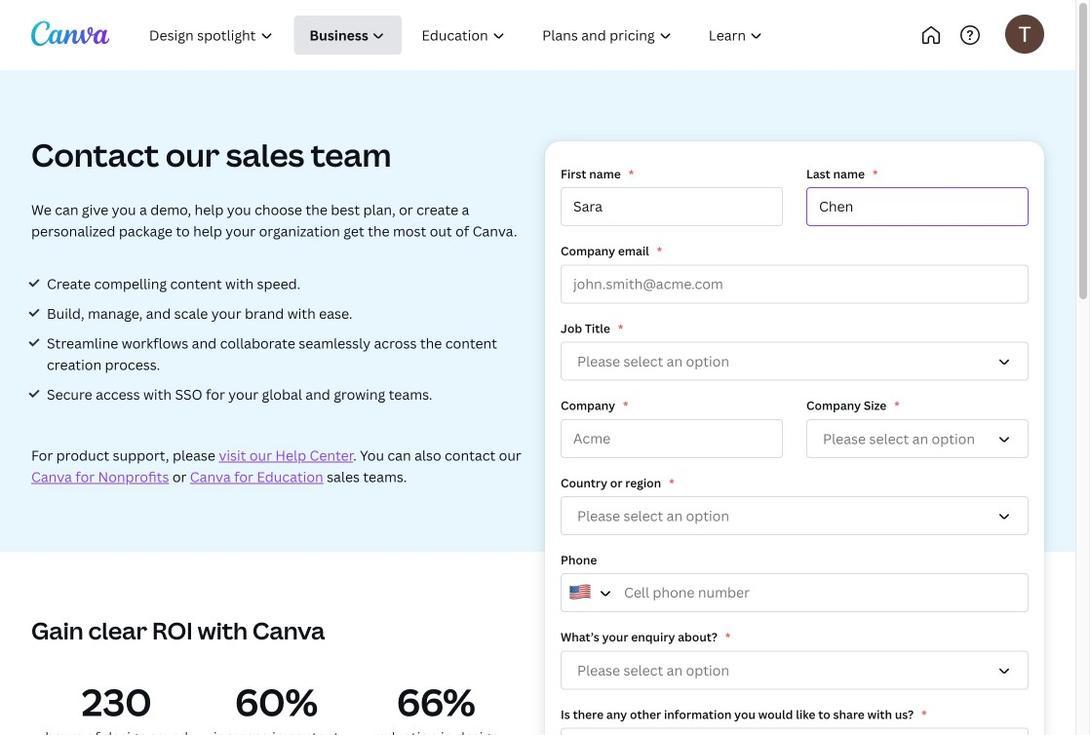 Task type: vqa. For each thing, say whether or not it's contained in the screenshot.
the pre- within the Like any great team, someone needs to be in charge. Whether it's you or a few of your team members, giving authorization will make sure every design gets final sign off. Canva can help with built-in design team workflows. You can set access permissions to decide who has access to each design, you can lock designs to minimize what parts of the design can be changed, and Brand Kits help you pre-set your brand elements. Then it's easy to brainstorm, collaborate, and add comments or feedback on any design. Most importantly, Canva's workflow process includes approvals, so nothing will get published without a final say. In addi
no



Task type: describe. For each thing, give the bounding box(es) containing it.
Smith text field
[[807, 188, 1029, 227]]

Cell phone number text field
[[561, 574, 1029, 613]]

john.smith@acme.com text field
[[561, 265, 1029, 304]]



Task type: locate. For each thing, give the bounding box(es) containing it.
Acme text field
[[561, 419, 783, 458]]

John text field
[[561, 188, 783, 227]]

top level navigation element
[[133, 16, 846, 55]]



